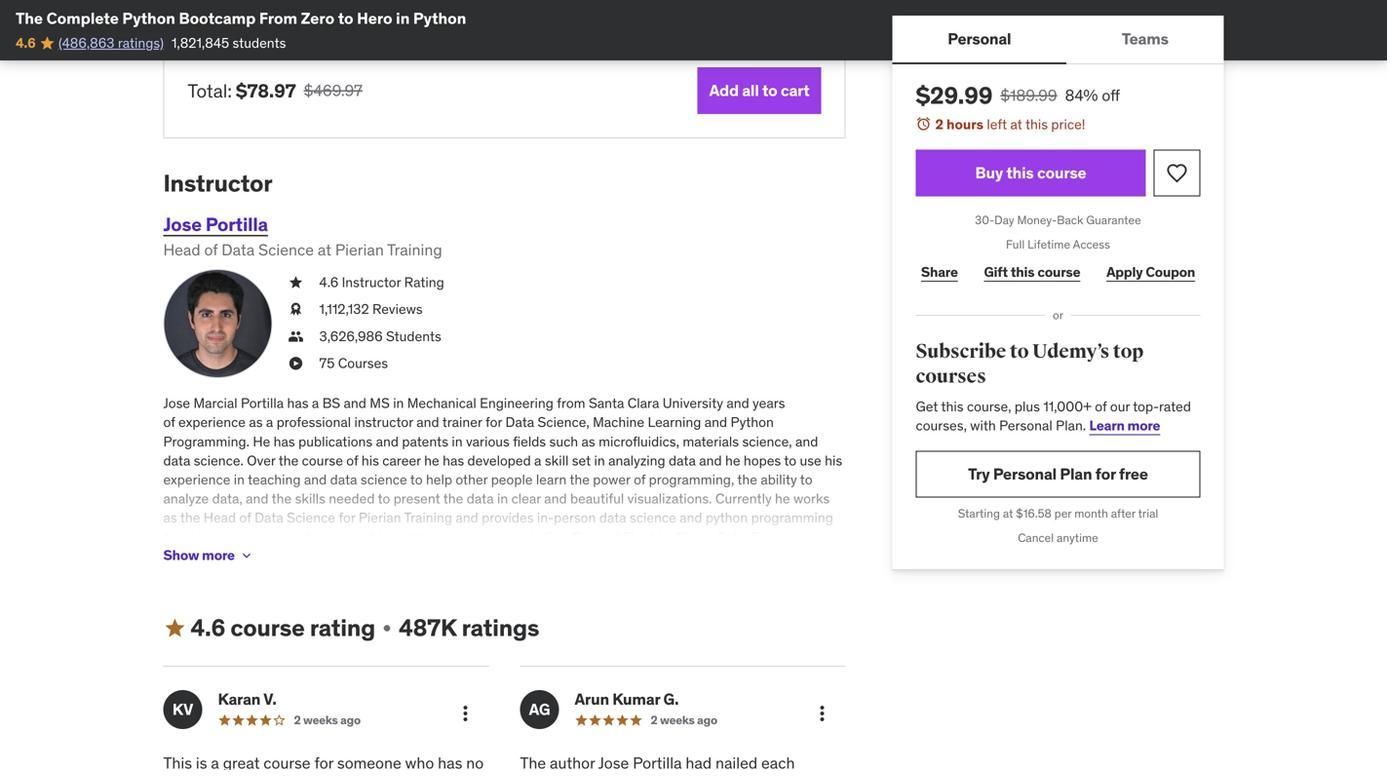 Task type: vqa. For each thing, say whether or not it's contained in the screenshot.
'clear'
yes



Task type: describe. For each thing, give the bounding box(es) containing it.
jose portilla head of data science at pierian training
[[163, 213, 442, 260]]

hero
[[357, 8, 393, 28]]

75
[[319, 354, 335, 372]]

science.
[[194, 452, 244, 469]]

to up mckinsey
[[264, 528, 277, 546]]

per
[[1055, 506, 1072, 521]]

publications
[[299, 433, 373, 450]]

person
[[554, 509, 596, 527]]

and up use
[[796, 433, 819, 450]]

the complete python bootcamp from zero to hero in python
[[16, 8, 467, 28]]

$78.97
[[236, 79, 296, 103]]

clear
[[512, 490, 541, 508]]

0 horizontal spatial python
[[122, 8, 175, 28]]

courses
[[338, 354, 388, 372]]

data up programming,
[[669, 452, 696, 469]]

0 horizontal spatial he
[[424, 452, 440, 469]]

1 vertical spatial data
[[506, 414, 535, 431]]

data down beautiful
[[600, 509, 627, 527]]

karan v.
[[218, 689, 277, 709]]

the down set
[[570, 471, 590, 489]]

to left use
[[784, 452, 797, 469]]

in right ms
[[393, 395, 404, 412]]

anytime
[[1057, 530, 1099, 545]]

use
[[800, 452, 822, 469]]

courses,
[[916, 417, 967, 434]]

jose marcial portilla has a bs and ms in mechanical engineering from santa clara university and years of experience as a professional instructor and trainer for data science, machine learning and python programming. he has publications and patents in various fields such as microfluidics, materials science, and data science. over the course of his career he has developed a skill set in analyzing data and he hopes to use his experience in teaching and data science to help other people learn the power of programming, the ability to analyze data, and the skills needed to present the data in clear and beautiful visualizations. currently he works as the head of data science for pierian training and provides in-person data science and python programming training courses to employees working at top companies, including general electric, cigna, salesforce, starbucks, mckinsey and many more. feel free to check out the website link to find out more information about training offerings.
[[163, 395, 843, 584]]

analyze
[[163, 490, 209, 508]]

1 horizontal spatial python
[[413, 8, 467, 28]]

in down trainer
[[452, 433, 463, 450]]

course,
[[967, 398, 1012, 415]]

487k
[[399, 614, 457, 643]]

more for learn more
[[1128, 417, 1161, 434]]

more inside the jose marcial portilla has a bs and ms in mechanical engineering from santa clara university and years of experience as a professional instructor and trainer for data science, machine learning and python programming. he has publications and patents in various fields such as microfluidics, materials science, and data science. over the course of his career he has developed a skill set in analyzing data and he hopes to use his experience in teaching and data science to help other people learn the power of programming, the ability to analyze data, and the skills needed to present the data in clear and beautiful visualizations. currently he works as the head of data science for pierian training and provides in-person data science and python programming training courses to employees working at top companies, including general electric, cigna, salesforce, starbucks, mckinsey and many more. feel free to check out the website link to find out more information about training offerings.
[[694, 547, 726, 565]]

0 vertical spatial a
[[312, 395, 319, 412]]

with
[[971, 417, 996, 434]]

machine
[[593, 414, 645, 431]]

data up needed
[[330, 471, 357, 489]]

money-
[[1018, 213, 1057, 228]]

karan
[[218, 689, 261, 709]]

buy this course
[[976, 163, 1087, 183]]

4.6 instructor rating
[[319, 274, 444, 291]]

show more
[[163, 547, 235, 564]]

tab list containing personal
[[893, 16, 1224, 64]]

1,112,132
[[319, 301, 369, 318]]

university
[[663, 395, 724, 412]]

guarantee
[[1087, 213, 1142, 228]]

2 hours left at this price!
[[936, 116, 1086, 133]]

developed
[[468, 452, 531, 469]]

course inside 'link'
[[1038, 263, 1081, 281]]

trainer
[[442, 414, 482, 431]]

about
[[803, 547, 838, 565]]

jose for portilla
[[163, 213, 202, 236]]

the up training and
[[444, 490, 464, 508]]

and down university
[[705, 414, 728, 431]]

g.
[[664, 689, 679, 709]]

to inside subscribe to udemy's top courses
[[1010, 340, 1029, 364]]

science,
[[743, 433, 792, 450]]

learn
[[536, 471, 567, 489]]

75 courses
[[319, 354, 388, 372]]

add all to cart
[[710, 80, 810, 100]]

personal inside button
[[948, 29, 1012, 49]]

cancel
[[1018, 530, 1054, 545]]

python
[[706, 509, 748, 527]]

hopes
[[744, 452, 781, 469]]

salesforce,
[[718, 528, 789, 546]]

4.6 course rating
[[191, 614, 376, 643]]

teaching
[[248, 471, 301, 489]]

ago for karan v.
[[340, 713, 361, 728]]

portilla inside jose portilla head of data science at pierian training
[[206, 213, 268, 236]]

and down learn at the left bottom of page
[[544, 490, 567, 508]]

over
[[247, 452, 276, 469]]

ago for arun kumar g.
[[697, 713, 718, 728]]

and right bs
[[344, 395, 367, 412]]

pierian inside the jose marcial portilla has a bs and ms in mechanical engineering from santa clara university and years of experience as a professional instructor and trainer for data science, machine learning and python programming. he has publications and patents in various fields such as microfluidics, materials science, and data science. over the course of his career he has developed a skill set in analyzing data and he hopes to use his experience in teaching and data science to help other people learn the power of programming, the ability to analyze data, and the skills needed to present the data in clear and beautiful visualizations. currently he works as the head of data science for pierian training and provides in-person data science and python programming training courses to employees working at top companies, including general electric, cigna, salesforce, starbucks, mckinsey and many more. feel free to check out the website link to find out more information about training offerings.
[[359, 509, 401, 527]]

learn
[[1090, 417, 1125, 434]]

and up skills
[[304, 471, 327, 489]]

currently
[[716, 490, 772, 508]]

price!
[[1052, 116, 1086, 133]]

jose for marcial
[[163, 395, 190, 412]]

beautiful
[[571, 490, 624, 508]]

of down data, at left bottom
[[239, 509, 251, 527]]

of inside get this course, plus 11,000+ of our top-rated courses, with personal plan.
[[1095, 398, 1107, 415]]

general
[[572, 528, 620, 546]]

xsmall image for 75 courses
[[288, 354, 304, 373]]

arun kumar g.
[[575, 689, 679, 709]]

weeks for karan v.
[[303, 713, 338, 728]]

in-
[[537, 509, 554, 527]]

head inside the jose marcial portilla has a bs and ms in mechanical engineering from santa clara university and years of experience as a professional instructor and trainer for data science, machine learning and python programming. he has publications and patents in various fields such as microfluidics, materials science, and data science. over the course of his career he has developed a skill set in analyzing data and he hopes to use his experience in teaching and data science to help other people learn the power of programming, the ability to analyze data, and the skills needed to present the data in clear and beautiful visualizations. currently he works as the head of data science for pierian training and provides in-person data science and python programming training courses to employees working at top companies, including general electric, cigna, salesforce, starbucks, mckinsey and many more. feel free to check out the website link to find out more information about training offerings.
[[204, 509, 236, 527]]

programming.
[[163, 433, 250, 450]]

2 for karan v.
[[294, 713, 301, 728]]

ratings
[[462, 614, 540, 643]]

kumar
[[613, 689, 660, 709]]

subscribe to udemy's top courses
[[916, 340, 1144, 389]]

he
[[253, 433, 270, 450]]

day
[[995, 213, 1015, 228]]

from
[[259, 8, 298, 28]]

reviews
[[373, 301, 423, 318]]

training and
[[404, 509, 479, 527]]

1,112,132 reviews
[[319, 301, 423, 318]]

science inside the jose marcial portilla has a bs and ms in mechanical engineering from santa clara university and years of experience as a professional instructor and trainer for data science, machine learning and python programming. he has publications and patents in various fields such as microfluidics, materials science, and data science. over the course of his career he has developed a skill set in analyzing data and he hopes to use his experience in teaching and data science to help other people learn the power of programming, the ability to analyze data, and the skills needed to present the data in clear and beautiful visualizations. currently he works as the head of data science for pierian training and provides in-person data science and python programming training courses to employees working at top companies, including general electric, cigna, salesforce, starbucks, mckinsey and many more. feel free to check out the website link to find out more information about training offerings.
[[287, 509, 335, 527]]

in right set
[[594, 452, 605, 469]]

working
[[349, 528, 398, 546]]

portilla inside the jose marcial portilla has a bs and ms in mechanical engineering from santa clara university and years of experience as a professional instructor and trainer for data science, machine learning and python programming. he has publications and patents in various fields such as microfluidics, materials science, and data science. over the course of his career he has developed a skill set in analyzing data and he hopes to use his experience in teaching and data science to help other people learn the power of programming, the ability to analyze data, and the skills needed to present the data in clear and beautiful visualizations. currently he works as the head of data science for pierian training and provides in-person data science and python programming training courses to employees working at top companies, including general electric, cigna, salesforce, starbucks, mckinsey and many more. feel free to check out the website link to find out more information about training offerings.
[[241, 395, 284, 412]]

1 vertical spatial science
[[630, 509, 677, 527]]

including
[[513, 528, 569, 546]]

various
[[466, 433, 510, 450]]

hours
[[947, 116, 984, 133]]

the down analyze
[[180, 509, 200, 527]]

data inside jose portilla head of data science at pierian training
[[222, 240, 255, 260]]

bestseller
[[408, 29, 462, 44]]

3,626,986
[[319, 327, 383, 345]]

our
[[1111, 398, 1130, 415]]

to up present
[[410, 471, 423, 489]]

information
[[729, 547, 799, 565]]

2 horizontal spatial 2
[[936, 116, 944, 133]]

0 vertical spatial has
[[287, 395, 309, 412]]

course inside button
[[1038, 163, 1087, 183]]

4.5
[[400, 1, 420, 18]]

and down "instructor"
[[376, 433, 399, 450]]

$29.99 $189.99 84% off
[[916, 81, 1121, 110]]

plan.
[[1056, 417, 1087, 434]]

4.6 for 4.6 course rating
[[191, 614, 225, 643]]

learning
[[648, 414, 702, 431]]

to right link
[[629, 547, 641, 565]]

coupon
[[1146, 263, 1196, 281]]

students
[[386, 327, 442, 345]]

1 vertical spatial has
[[274, 433, 295, 450]]

this for gift
[[1011, 263, 1035, 281]]

apply coupon
[[1107, 263, 1196, 281]]

bs
[[322, 395, 341, 412]]

of down publications
[[346, 452, 358, 469]]

the down teaching
[[272, 490, 292, 508]]

teams
[[1122, 29, 1169, 49]]

in up data, at left bottom
[[234, 471, 245, 489]]

mckinsey
[[232, 547, 291, 565]]

top inside the jose marcial portilla has a bs and ms in mechanical engineering from santa clara university and years of experience as a professional instructor and trainer for data science, machine learning and python programming. he has publications and patents in various fields such as microfluidics, materials science, and data science. over the course of his career he has developed a skill set in analyzing data and he hopes to use his experience in teaching and data science to help other people learn the power of programming, the ability to analyze data, and the skills needed to present the data in clear and beautiful visualizations. currently he works as the head of data science for pierian training and provides in-person data science and python programming training courses to employees working at top companies, including general electric, cigna, salesforce, starbucks, mckinsey and many more. feel free to check out the website link to find out more information about training offerings.
[[416, 528, 437, 546]]

at inside jose portilla head of data science at pierian training
[[318, 240, 332, 260]]

top inside subscribe to udemy's top courses
[[1113, 340, 1144, 364]]

zero
[[301, 8, 335, 28]]



Task type: locate. For each thing, give the bounding box(es) containing it.
2 2 weeks ago from the left
[[651, 713, 718, 728]]

of left our
[[1095, 398, 1107, 415]]

needed
[[329, 490, 375, 508]]

0 vertical spatial training
[[163, 528, 210, 546]]

1 vertical spatial for
[[1096, 464, 1116, 484]]

2 vertical spatial 4.6
[[191, 614, 225, 643]]

0 vertical spatial free
[[1120, 464, 1149, 484]]

pierian inside jose portilla head of data science at pierian training
[[335, 240, 384, 260]]

link
[[604, 547, 626, 565]]

1 horizontal spatial ago
[[697, 713, 718, 728]]

instructor up jose portilla link
[[163, 169, 273, 198]]

1 vertical spatial portilla
[[241, 395, 284, 412]]

to inside button
[[763, 80, 778, 100]]

more
[[1128, 417, 1161, 434], [202, 547, 235, 564], [694, 547, 726, 565]]

head down jose portilla link
[[163, 240, 201, 260]]

1 vertical spatial science
[[287, 509, 335, 527]]

weeks down g.
[[660, 713, 695, 728]]

xsmall image for 1,112,132 reviews
[[288, 300, 304, 319]]

more down cigna,
[[694, 547, 726, 565]]

the down including
[[530, 547, 550, 565]]

1 training from the top
[[163, 528, 210, 546]]

1 horizontal spatial top
[[1113, 340, 1144, 364]]

at up '1,112,132'
[[318, 240, 332, 260]]

2 down kumar
[[651, 713, 658, 728]]

0 vertical spatial personal
[[948, 29, 1012, 49]]

courses down the subscribe
[[916, 365, 987, 389]]

1 vertical spatial pierian
[[359, 509, 401, 527]]

cigna,
[[676, 528, 715, 546]]

gift
[[984, 263, 1008, 281]]

2 horizontal spatial for
[[1096, 464, 1116, 484]]

left
[[987, 116, 1008, 133]]

weeks for arun kumar g.
[[660, 713, 695, 728]]

free up after in the right bottom of the page
[[1120, 464, 1149, 484]]

course down offerings. in the bottom of the page
[[230, 614, 305, 643]]

off
[[1102, 85, 1121, 105]]

buy this course button
[[916, 150, 1146, 197]]

of inside jose portilla head of data science at pierian training
[[204, 240, 218, 260]]

try personal plan for free link
[[916, 451, 1201, 498]]

subscribe
[[916, 340, 1007, 364]]

2 right 'alarm' image
[[936, 116, 944, 133]]

1 horizontal spatial courses
[[916, 365, 987, 389]]

0 horizontal spatial courses
[[213, 528, 261, 546]]

free inside the jose marcial portilla has a bs and ms in mechanical engineering from santa clara university and years of experience as a professional instructor and trainer for data science, machine learning and python programming. he has publications and patents in various fields such as microfluidics, materials science, and data science. over the course of his career he has developed a skill set in analyzing data and he hopes to use his experience in teaching and data science to help other people learn the power of programming, the ability to analyze data, and the skills needed to present the data in clear and beautiful visualizations. currently he works as the head of data science for pierian training and provides in-person data science and python programming training courses to employees working at top companies, including general electric, cigna, salesforce, starbucks, mckinsey and many more. feel free to check out the website link to find out more information about training offerings.
[[424, 547, 448, 565]]

this down the $189.99
[[1026, 116, 1048, 133]]

his left "career"
[[362, 452, 379, 469]]

1 2 weeks ago from the left
[[294, 713, 361, 728]]

show
[[163, 547, 199, 564]]

1 horizontal spatial out
[[671, 547, 691, 565]]

0 horizontal spatial instructor
[[163, 169, 273, 198]]

1 horizontal spatial weeks
[[660, 713, 695, 728]]

has right he in the left of the page
[[274, 433, 295, 450]]

help
[[426, 471, 452, 489]]

of down jose portilla link
[[204, 240, 218, 260]]

out
[[507, 547, 527, 565], [671, 547, 691, 565]]

0 horizontal spatial 4.6
[[16, 34, 36, 52]]

to down use
[[800, 471, 813, 489]]

1 out from the left
[[507, 547, 527, 565]]

2 vertical spatial has
[[443, 452, 464, 469]]

1 vertical spatial jose
[[163, 395, 190, 412]]

data up experience
[[163, 452, 190, 469]]

1 his from the left
[[362, 452, 379, 469]]

30-
[[976, 213, 995, 228]]

more down top-
[[1128, 417, 1161, 434]]

xsmall image for 3,626,986 students
[[288, 327, 304, 346]]

a left bs
[[312, 395, 319, 412]]

at right left
[[1011, 116, 1023, 133]]

2 weeks ago
[[294, 713, 361, 728], [651, 713, 718, 728]]

1 horizontal spatial head
[[204, 509, 236, 527]]

0 horizontal spatial top
[[416, 528, 437, 546]]

1 vertical spatial courses
[[213, 528, 261, 546]]

out down cigna,
[[671, 547, 691, 565]]

plus
[[1015, 398, 1041, 415]]

and up cigna,
[[680, 509, 703, 527]]

2 vertical spatial a
[[534, 452, 542, 469]]

2 vertical spatial for
[[339, 509, 355, 527]]

science up xsmall image in the left of the page
[[258, 240, 314, 260]]

alarm image
[[916, 116, 932, 132]]

personal inside get this course, plus 11,000+ of our top-rated courses, with personal plan.
[[1000, 417, 1053, 434]]

2 horizontal spatial as
[[582, 433, 596, 450]]

this
[[1026, 116, 1048, 133], [1007, 163, 1034, 183], [1011, 263, 1035, 281], [942, 398, 964, 415]]

0 horizontal spatial more
[[202, 547, 235, 564]]

this right buy
[[1007, 163, 1034, 183]]

for up various
[[486, 414, 502, 431]]

at up more. feel
[[401, 528, 413, 546]]

(486,863 ratings)
[[58, 34, 164, 52]]

2 weeks ago down the rating
[[294, 713, 361, 728]]

data down other
[[467, 490, 494, 508]]

0 vertical spatial 4.6
[[16, 34, 36, 52]]

0 vertical spatial top
[[1113, 340, 1144, 364]]

additional actions for review by arun kumar g. image
[[811, 702, 834, 725]]

course up back
[[1038, 163, 1087, 183]]

top down training and
[[416, 528, 437, 546]]

0 horizontal spatial his
[[362, 452, 379, 469]]

apply coupon button
[[1102, 253, 1201, 292]]

2 horizontal spatial 4.6
[[319, 274, 339, 291]]

science down skills
[[287, 509, 335, 527]]

jose inside jose portilla head of data science at pierian training
[[163, 213, 202, 236]]

0 horizontal spatial head
[[163, 240, 201, 260]]

1 horizontal spatial free
[[1120, 464, 1149, 484]]

jose inside the jose marcial portilla has a bs and ms in mechanical engineering from santa clara university and years of experience as a professional instructor and trainer for data science, machine learning and python programming. he has publications and patents in various fields such as microfluidics, materials science, and data science. over the course of his career he has developed a skill set in analyzing data and he hopes to use his experience in teaching and data science to help other people learn the power of programming, the ability to analyze data, and the skills needed to present the data in clear and beautiful visualizations. currently he works as the head of data science for pierian training and provides in-person data science and python programming training courses to employees working at top companies, including general electric, cigna, salesforce, starbucks, mckinsey and many more. feel free to check out the website link to find out more information about training offerings.
[[163, 395, 190, 412]]

0 vertical spatial pierian
[[335, 240, 384, 260]]

the ability
[[738, 471, 797, 489]]

professional
[[277, 414, 351, 431]]

1 vertical spatial head
[[204, 509, 236, 527]]

courses inside subscribe to udemy's top courses
[[916, 365, 987, 389]]

1 vertical spatial instructor
[[342, 274, 401, 291]]

1 horizontal spatial instructor
[[342, 274, 401, 291]]

0 horizontal spatial 2
[[294, 713, 301, 728]]

1,821,845 students
[[172, 34, 286, 52]]

at inside starting at $16.58 per month after trial cancel anytime
[[1003, 506, 1014, 521]]

this up courses,
[[942, 398, 964, 415]]

top
[[1113, 340, 1144, 364], [416, 528, 437, 546]]

2 vertical spatial data
[[255, 509, 284, 527]]

30-day money-back guarantee full lifetime access
[[976, 213, 1142, 252]]

additional actions for review by karan v. image
[[454, 702, 477, 725]]

training down show
[[163, 567, 210, 584]]

website
[[553, 547, 601, 565]]

he left hopes on the right bottom
[[726, 452, 741, 469]]

2 his from the left
[[825, 452, 843, 469]]

1 vertical spatial personal
[[1000, 417, 1053, 434]]

1 ago from the left
[[340, 713, 361, 728]]

more for show more
[[202, 547, 235, 564]]

at left the "$16.58"
[[1003, 506, 1014, 521]]

jose portilla image
[[163, 269, 273, 379]]

0 vertical spatial for
[[486, 414, 502, 431]]

0 vertical spatial science
[[361, 471, 407, 489]]

of experience
[[163, 414, 246, 431]]

0 horizontal spatial weeks
[[303, 713, 338, 728]]

2 weeks ago for arun kumar g.
[[651, 713, 718, 728]]

as up set
[[582, 433, 596, 450]]

works
[[794, 490, 830, 508]]

0 horizontal spatial ago
[[340, 713, 361, 728]]

0 horizontal spatial as
[[163, 509, 177, 527]]

gift this course
[[984, 263, 1081, 281]]

to down companies,
[[451, 547, 464, 565]]

free
[[1120, 464, 1149, 484], [424, 547, 448, 565]]

wishlist image
[[1166, 161, 1189, 185]]

1 vertical spatial free
[[424, 547, 448, 565]]

many
[[320, 547, 353, 565]]

power
[[593, 471, 631, 489]]

0 horizontal spatial for
[[339, 509, 355, 527]]

and up patents
[[417, 414, 439, 431]]

0 horizontal spatial free
[[424, 547, 448, 565]]

in up the provides
[[497, 490, 508, 508]]

courses up mckinsey
[[213, 528, 261, 546]]

1 horizontal spatial more
[[694, 547, 726, 565]]

0 vertical spatial as
[[249, 414, 263, 431]]

1 vertical spatial as
[[582, 433, 596, 450]]

science down "career"
[[361, 471, 407, 489]]

2 training from the top
[[163, 567, 210, 584]]

jose portilla link
[[163, 213, 268, 236]]

more. feel
[[356, 547, 420, 565]]

in right the hero
[[396, 8, 410, 28]]

course inside the jose marcial portilla has a bs and ms in mechanical engineering from santa clara university and years of experience as a professional instructor and trainer for data science, machine learning and python programming. he has publications and patents in various fields such as microfluidics, materials science, and data science. over the course of his career he has developed a skill set in analyzing data and he hopes to use his experience in teaching and data science to help other people learn the power of programming, the ability to analyze data, and the skills needed to present the data in clear and beautiful visualizations. currently he works as the head of data science for pierian training and provides in-person data science and python programming training courses to employees working at top companies, including general electric, cigna, salesforce, starbucks, mckinsey and many more. feel free to check out the website link to find out more information about training offerings.
[[302, 452, 343, 469]]

84%
[[1066, 85, 1099, 105]]

python inside the jose marcial portilla has a bs and ms in mechanical engineering from santa clara university and years of experience as a professional instructor and trainer for data science, machine learning and python programming. he has publications and patents in various fields such as microfluidics, materials science, and data science. over the course of his career he has developed a skill set in analyzing data and he hopes to use his experience in teaching and data science to help other people learn the power of programming, the ability to analyze data, and the skills needed to present the data in clear and beautiful visualizations. currently he works as the head of data science for pierian training and provides in-person data science and python programming training courses to employees working at top companies, including general electric, cigna, salesforce, starbucks, mckinsey and many more. feel free to check out the website link to find out more information about training offerings.
[[731, 414, 774, 431]]

1 horizontal spatial for
[[486, 414, 502, 431]]

personal up the "$16.58"
[[994, 464, 1057, 484]]

top up our
[[1113, 340, 1144, 364]]

this inside get this course, plus 11,000+ of our top-rated courses, with personal plan.
[[942, 398, 964, 415]]

4.6 for 4.6 instructor rating
[[319, 274, 339, 291]]

check
[[467, 547, 503, 565]]

marcial
[[194, 395, 238, 412]]

1 weeks from the left
[[303, 713, 338, 728]]

$16.58
[[1016, 506, 1052, 521]]

python down and years
[[731, 414, 774, 431]]

0 horizontal spatial science
[[361, 471, 407, 489]]

python up ratings)
[[122, 8, 175, 28]]

2 vertical spatial as
[[163, 509, 177, 527]]

tab list
[[893, 16, 1224, 64]]

and down teaching
[[246, 490, 269, 508]]

santa
[[589, 395, 625, 412]]

has up professional
[[287, 395, 309, 412]]

plan
[[1060, 464, 1093, 484]]

analyzing
[[609, 452, 666, 469]]

head down data, at left bottom
[[204, 509, 236, 527]]

1 horizontal spatial a
[[312, 395, 319, 412]]

python up bestseller
[[413, 8, 467, 28]]

2 horizontal spatial more
[[1128, 417, 1161, 434]]

0 horizontal spatial out
[[507, 547, 527, 565]]

top-
[[1133, 398, 1160, 415]]

data down jose portilla link
[[222, 240, 255, 260]]

1 vertical spatial training
[[163, 567, 210, 584]]

back
[[1057, 213, 1084, 228]]

companies,
[[440, 528, 510, 546]]

3,626,986 students
[[319, 327, 442, 345]]

1 horizontal spatial he
[[726, 452, 741, 469]]

this inside button
[[1007, 163, 1034, 183]]

the up teaching
[[279, 452, 299, 469]]

0 vertical spatial courses
[[916, 365, 987, 389]]

science
[[361, 471, 407, 489], [630, 509, 677, 527]]

to right needed
[[378, 490, 390, 508]]

personal
[[948, 29, 1012, 49], [1000, 417, 1053, 434], [994, 464, 1057, 484]]

xsmall image inside show more button
[[239, 548, 254, 564]]

1 horizontal spatial his
[[825, 452, 843, 469]]

2 weeks ago down g.
[[651, 713, 718, 728]]

he down patents
[[424, 452, 440, 469]]

0 vertical spatial head
[[163, 240, 201, 260]]

1 horizontal spatial 4.6
[[191, 614, 225, 643]]

show more button
[[163, 536, 254, 576]]

lifetime
[[1028, 237, 1071, 252]]

electric,
[[623, 528, 673, 546]]

2 weeks from the left
[[660, 713, 695, 728]]

kv
[[173, 700, 193, 720]]

arun
[[575, 689, 609, 709]]

clara
[[628, 395, 660, 412]]

2
[[936, 116, 944, 133], [294, 713, 301, 728], [651, 713, 658, 728]]

0 horizontal spatial a
[[266, 414, 273, 431]]

this for get
[[942, 398, 964, 415]]

instructor
[[354, 414, 413, 431]]

data down teaching
[[255, 509, 284, 527]]

pierian up 4.6 instructor rating
[[335, 240, 384, 260]]

this for buy
[[1007, 163, 1034, 183]]

head inside jose portilla head of data science at pierian training
[[163, 240, 201, 260]]

1 horizontal spatial 2 weeks ago
[[651, 713, 718, 728]]

teams button
[[1067, 16, 1224, 62]]

to right zero
[[338, 8, 354, 28]]

access
[[1073, 237, 1111, 252]]

2 for arun kumar g.
[[651, 713, 658, 728]]

to left the "udemy's"
[[1010, 340, 1029, 364]]

his right use
[[825, 452, 843, 469]]

personal down "plus"
[[1000, 417, 1053, 434]]

as up he in the left of the page
[[249, 414, 263, 431]]

and up programming,
[[699, 452, 722, 469]]

out down including
[[507, 547, 527, 565]]

2 weeks ago for karan v.
[[294, 713, 361, 728]]

bootcamp
[[179, 8, 256, 28]]

for right plan at bottom right
[[1096, 464, 1116, 484]]

free down training and
[[424, 547, 448, 565]]

1 vertical spatial 4.6
[[319, 274, 339, 291]]

rated
[[1160, 398, 1192, 415]]

present
[[394, 490, 440, 508]]

2 horizontal spatial he
[[775, 490, 791, 508]]

weeks down the rating
[[303, 713, 338, 728]]

1 vertical spatial a
[[266, 414, 273, 431]]

as down analyze
[[163, 509, 177, 527]]

2 horizontal spatial a
[[534, 452, 542, 469]]

instructor up 1,112,132 reviews
[[342, 274, 401, 291]]

pierian up the working
[[359, 509, 401, 527]]

mechanical
[[407, 395, 477, 412]]

cart
[[781, 80, 810, 100]]

all
[[742, 80, 759, 100]]

this right gift
[[1011, 263, 1035, 281]]

a up he in the left of the page
[[266, 414, 273, 431]]

4.6 down the
[[16, 34, 36, 52]]

full
[[1006, 237, 1025, 252]]

2 horizontal spatial python
[[731, 414, 774, 431]]

the
[[279, 452, 299, 469], [570, 471, 590, 489], [272, 490, 292, 508], [444, 490, 464, 508], [180, 509, 200, 527], [530, 547, 550, 565]]

this inside 'link'
[[1011, 263, 1035, 281]]

course down lifetime
[[1038, 263, 1081, 281]]

month
[[1075, 506, 1109, 521]]

medium image
[[163, 617, 187, 640]]

1 horizontal spatial science
[[630, 509, 677, 527]]

more up offerings. in the bottom of the page
[[202, 547, 235, 564]]

of down analyzing
[[634, 471, 646, 489]]

engineering
[[480, 395, 554, 412]]

courses
[[916, 365, 987, 389], [213, 528, 261, 546]]

0 horizontal spatial 2 weeks ago
[[294, 713, 361, 728]]

science up electric,
[[630, 509, 677, 527]]

1 horizontal spatial as
[[249, 414, 263, 431]]

4.6 right "medium" image
[[191, 614, 225, 643]]

science inside jose portilla head of data science at pierian training
[[258, 240, 314, 260]]

data down engineering
[[506, 414, 535, 431]]

0 vertical spatial instructor
[[163, 169, 273, 198]]

4.6 for 4.6
[[16, 34, 36, 52]]

0 vertical spatial science
[[258, 240, 314, 260]]

2 out from the left
[[671, 547, 691, 565]]

personal up $29.99
[[948, 29, 1012, 49]]

1 vertical spatial top
[[416, 528, 437, 546]]

0 vertical spatial data
[[222, 240, 255, 260]]

0 vertical spatial jose
[[163, 213, 202, 236]]

0 vertical spatial portilla
[[206, 213, 268, 236]]

science
[[258, 240, 314, 260], [287, 509, 335, 527]]

2 jose from the top
[[163, 395, 190, 412]]

1 horizontal spatial 2
[[651, 713, 658, 728]]

1 jose from the top
[[163, 213, 202, 236]]

find
[[644, 547, 668, 565]]

11,000+
[[1044, 398, 1092, 415]]

trial
[[1139, 506, 1159, 521]]

2 ago from the left
[[697, 713, 718, 728]]

science,
[[538, 414, 590, 431]]

xsmall image
[[288, 273, 304, 292]]

at inside the jose marcial portilla has a bs and ms in mechanical engineering from santa clara university and years of experience as a professional instructor and trainer for data science, machine learning and python programming. he has publications and patents in various fields such as microfluidics, materials science, and data science. over the course of his career he has developed a skill set in analyzing data and he hopes to use his experience in teaching and data science to help other people learn the power of programming, the ability to analyze data, and the skills needed to present the data in clear and beautiful visualizations. currently he works as the head of data science for pierian training and provides in-person data science and python programming training courses to employees working at top companies, including general electric, cigna, salesforce, starbucks, mckinsey and many more. feel free to check out the website link to find out more information about training offerings.
[[401, 528, 413, 546]]

xsmall image
[[288, 300, 304, 319], [288, 327, 304, 346], [288, 354, 304, 373], [239, 548, 254, 564], [379, 621, 395, 636]]

more inside button
[[202, 547, 235, 564]]

learn more
[[1090, 417, 1161, 434]]

a left skill
[[534, 452, 542, 469]]

he up programming
[[775, 490, 791, 508]]

courses inside the jose marcial portilla has a bs and ms in mechanical engineering from santa clara university and years of experience as a professional instructor and trainer for data science, machine learning and python programming. he has publications and patents in various fields such as microfluidics, materials science, and data science. over the course of his career he has developed a skill set in analyzing data and he hopes to use his experience in teaching and data science to help other people learn the power of programming, the ability to analyze data, and the skills needed to present the data in clear and beautiful visualizations. currently he works as the head of data science for pierian training and provides in-person data science and python programming training courses to employees working at top companies, including general electric, cigna, salesforce, starbucks, mckinsey and many more. feel free to check out the website link to find out more information about training offerings.
[[213, 528, 261, 546]]

has up help
[[443, 452, 464, 469]]

total: $78.97 $469.97
[[188, 79, 363, 103]]

head
[[163, 240, 201, 260], [204, 509, 236, 527]]

2 vertical spatial personal
[[994, 464, 1057, 484]]

and down employees
[[294, 547, 317, 565]]



